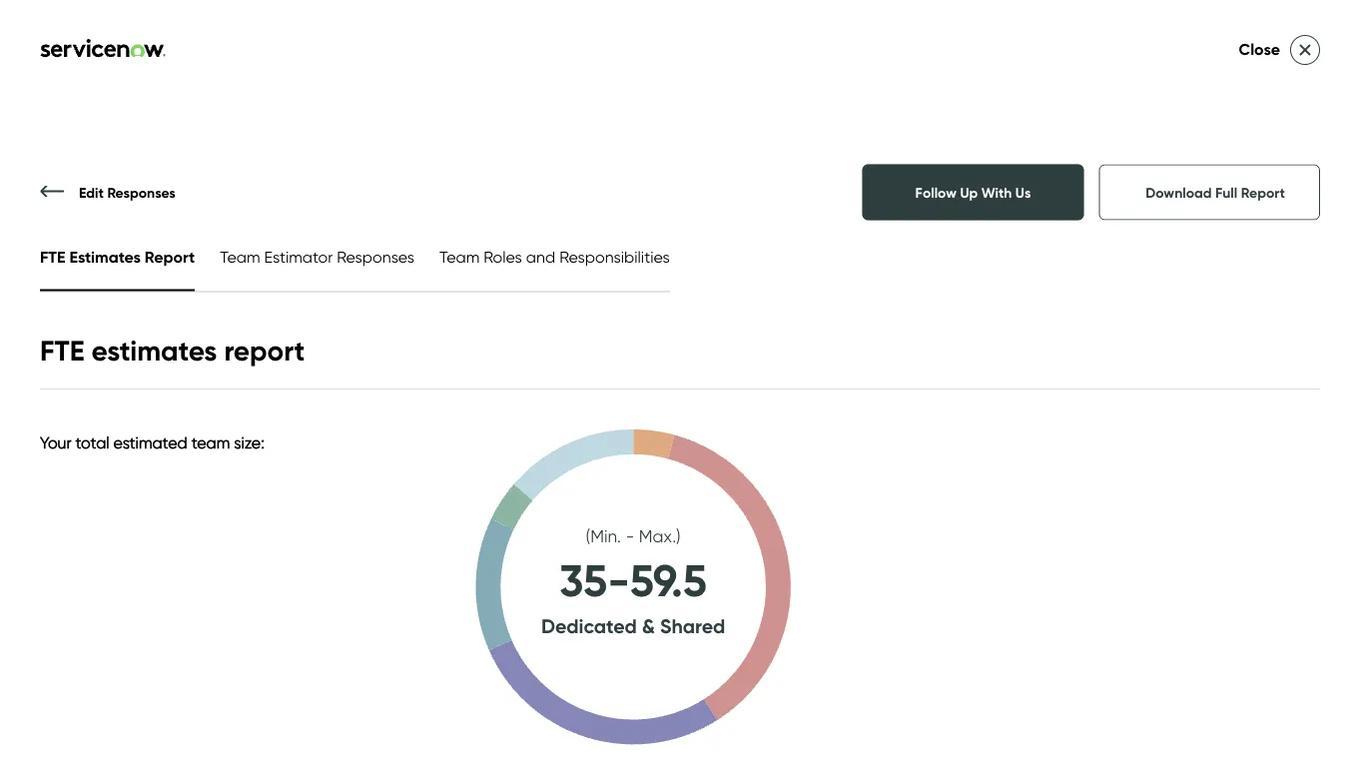 Task type: describe. For each thing, give the bounding box(es) containing it.
maintains,
[[1217, 375, 1292, 394]]

establishes,
[[1129, 375, 1213, 394]]

your total estimated team size:
[[40, 433, 265, 453]]

follow up with us link
[[863, 164, 1084, 220]]

fte estimates report
[[40, 247, 195, 267]]

fte for fte estimates report
[[40, 247, 65, 267]]

follow
[[916, 184, 957, 201]]

size:
[[234, 433, 265, 453]]

roles
[[484, 247, 522, 267]]

servicenow
[[882, 219, 1142, 278]]

platform
[[1154, 219, 1343, 278]]

servicenow platform t
[[882, 219, 1361, 341]]

estimates
[[91, 333, 217, 368]]

up
[[961, 184, 979, 201]]

your for your total estimated team size:
[[40, 433, 72, 453]]

team for team estimator responses
[[220, 247, 260, 267]]

with
[[982, 184, 1013, 201]]

download full report
[[1146, 184, 1286, 201]]

team estimator responses
[[220, 247, 415, 267]]

estimated
[[114, 433, 188, 453]]

follow up with us
[[916, 184, 1032, 201]]

report for download full report
[[1242, 184, 1286, 201]]

fte for fte estimates report
[[40, 333, 84, 368]]

fte estimates report link
[[40, 247, 195, 267]]

and inside your servicenow® platform team establishes, maintains, and exte
[[1296, 375, 1325, 394]]

full
[[1216, 184, 1238, 201]]

team roles and responsibilities
[[440, 247, 670, 267]]



Task type: locate. For each thing, give the bounding box(es) containing it.
team for team roles and responsibilities
[[440, 247, 480, 267]]

team
[[1086, 375, 1125, 394], [192, 433, 230, 453]]

1 team from the left
[[220, 247, 260, 267]]

responses right estimator
[[337, 247, 415, 267]]

0 vertical spatial fte
[[40, 247, 65, 267]]

1 vertical spatial your
[[40, 433, 72, 453]]

team right platform on the right of the page
[[1086, 375, 1125, 394]]

team roles and responsibilities link
[[440, 247, 670, 267]]

1 horizontal spatial and
[[1296, 375, 1325, 394]]

your servicenow® platform team establishes, maintains, and exte
[[882, 375, 1361, 442]]

report right full
[[1242, 184, 1286, 201]]

servicenow®
[[917, 375, 1016, 394]]

team
[[220, 247, 260, 267], [440, 247, 480, 267]]

team for platform
[[1086, 375, 1125, 394]]

1 horizontal spatial responses
[[337, 247, 415, 267]]

and left the "exte"
[[1296, 375, 1325, 394]]

0 vertical spatial responses
[[107, 184, 176, 201]]

report
[[1242, 184, 1286, 201], [145, 247, 195, 267]]

platform
[[1020, 375, 1082, 394]]

download
[[1146, 184, 1213, 201]]

fte
[[40, 247, 65, 267], [40, 333, 84, 368]]

1 vertical spatial responses
[[337, 247, 415, 267]]

responses
[[107, 184, 176, 201], [337, 247, 415, 267]]

team left "size:"
[[192, 433, 230, 453]]

exte
[[1329, 375, 1361, 394]]

responsibilities
[[560, 247, 670, 267]]

your left total
[[40, 433, 72, 453]]

your inside your servicenow® platform team establishes, maintains, and exte
[[882, 375, 913, 394]]

team left estimator
[[220, 247, 260, 267]]

1 fte from the top
[[40, 247, 65, 267]]

1 horizontal spatial your
[[882, 375, 913, 394]]

1 horizontal spatial report
[[1242, 184, 1286, 201]]

total
[[76, 433, 110, 453]]

team inside your servicenow® platform team establishes, maintains, and exte
[[1086, 375, 1125, 394]]

edit responses
[[79, 184, 176, 201]]

0 vertical spatial report
[[1242, 184, 1286, 201]]

your left 'servicenow®'
[[882, 375, 913, 394]]

and right the roles
[[526, 247, 556, 267]]

close
[[1240, 40, 1281, 59]]

responses right edit
[[107, 184, 176, 201]]

download full report link
[[1099, 164, 1321, 220]]

0 vertical spatial and
[[526, 247, 556, 267]]

your for your servicenow® platform team establishes, maintains, and exte
[[882, 375, 913, 394]]

0 horizontal spatial team
[[192, 433, 230, 453]]

your
[[882, 375, 913, 394], [40, 433, 72, 453]]

report right estimates
[[145, 247, 195, 267]]

estimates
[[69, 247, 141, 267]]

0 vertical spatial your
[[882, 375, 913, 394]]

0 vertical spatial team
[[1086, 375, 1125, 394]]

team left the roles
[[440, 247, 480, 267]]

team for estimated
[[192, 433, 230, 453]]

0 horizontal spatial your
[[40, 433, 72, 453]]

2 team from the left
[[440, 247, 480, 267]]

1 vertical spatial and
[[1296, 375, 1325, 394]]

1 horizontal spatial team
[[1086, 375, 1125, 394]]

1 vertical spatial fte
[[40, 333, 84, 368]]

0 horizontal spatial responses
[[107, 184, 176, 201]]

2 fte from the top
[[40, 333, 84, 368]]

0 horizontal spatial and
[[526, 247, 556, 267]]

report for fte estimates report
[[145, 247, 195, 267]]

0 horizontal spatial report
[[145, 247, 195, 267]]

1 vertical spatial team
[[192, 433, 230, 453]]

fte estimates report
[[40, 333, 305, 368]]

edit
[[79, 184, 104, 201]]

and
[[526, 247, 556, 267], [1296, 375, 1325, 394]]

0 horizontal spatial team
[[220, 247, 260, 267]]

1 horizontal spatial team
[[440, 247, 480, 267]]

1 vertical spatial report
[[145, 247, 195, 267]]

team estimator responses link
[[220, 247, 415, 267]]

t
[[1355, 219, 1361, 278]]

estimator
[[264, 247, 333, 267]]

report
[[224, 333, 305, 368]]

us
[[1016, 184, 1032, 201]]



Task type: vqa. For each thing, say whether or not it's contained in the screenshot.
browse
no



